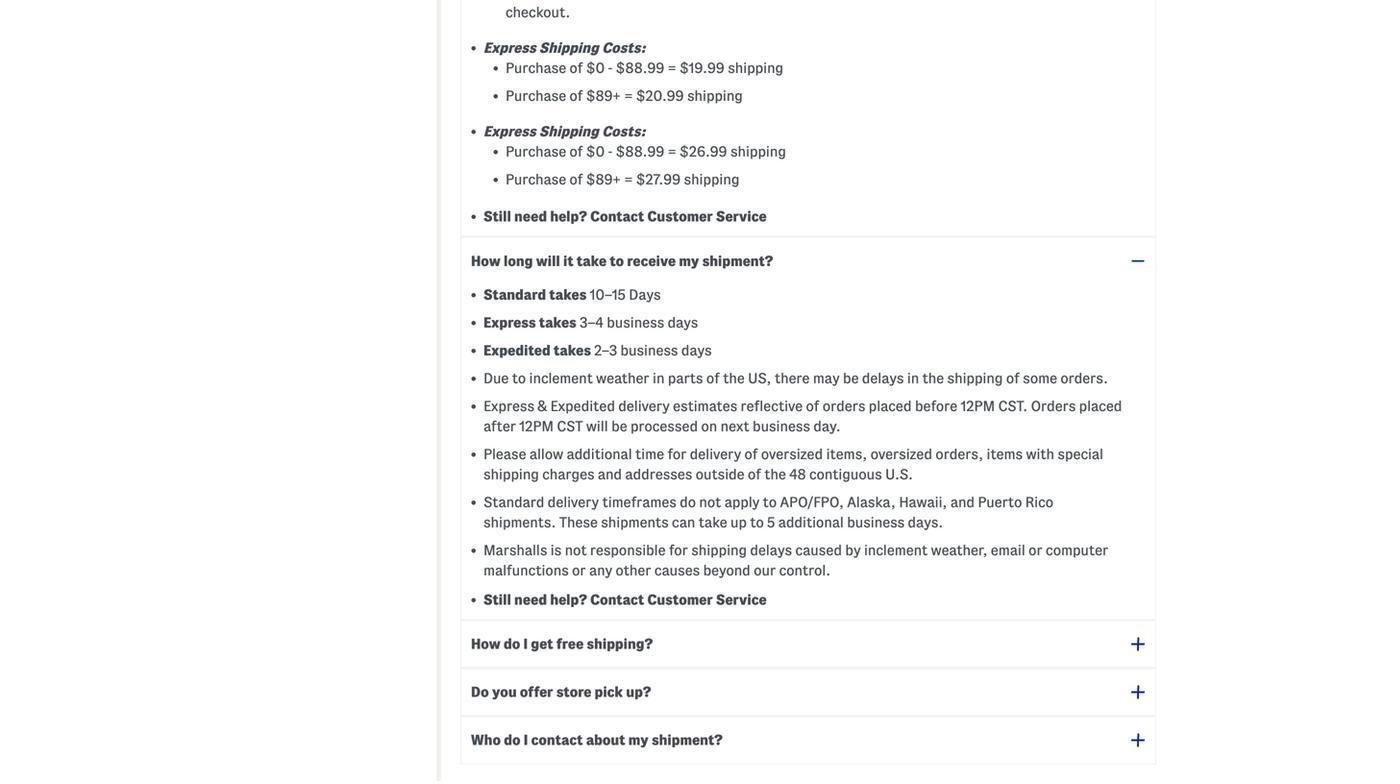 Task type: locate. For each thing, give the bounding box(es) containing it.
rico
[[1025, 494, 1053, 510]]

standard
[[483, 494, 544, 510]]

and up timeframes
[[598, 467, 622, 482]]

12pm
[[961, 398, 995, 414], [519, 418, 554, 434]]

oversized
[[761, 446, 823, 462], [871, 446, 932, 462]]

contiguous
[[809, 467, 882, 482]]

$88.99 for $27.99
[[616, 144, 665, 159]]

1 vertical spatial will
[[586, 418, 608, 434]]

costs: for $20.99
[[602, 40, 646, 56]]

purchase of $0 - $88.99 = $26.99 shipping
[[506, 144, 786, 159]]

will
[[536, 253, 560, 269], [586, 418, 608, 434]]

1 vertical spatial contact customer service link
[[590, 592, 767, 608]]

2 - from the top
[[608, 144, 613, 159]]

contact customer service link down $27.99 on the left
[[590, 208, 767, 224]]

shipping
[[539, 40, 599, 56], [539, 123, 599, 139]]

1 customer from the top
[[647, 208, 713, 224]]

1 vertical spatial need
[[514, 592, 547, 608]]

0 vertical spatial my
[[679, 253, 699, 269]]

about
[[586, 732, 625, 748]]

business
[[607, 315, 664, 331], [620, 343, 678, 358], [753, 418, 810, 434], [847, 515, 905, 530]]

to right due
[[512, 370, 526, 386]]

2 $0 from the top
[[586, 144, 605, 159]]

days.
[[908, 515, 943, 530]]

0 vertical spatial costs:
[[602, 40, 646, 56]]

for up "causes"
[[669, 542, 688, 558]]

expedited takes
[[483, 343, 591, 358]]

in up before
[[907, 370, 919, 386]]

10–15
[[590, 287, 626, 303]]

control.
[[779, 563, 831, 578]]

0 vertical spatial customer
[[647, 208, 713, 224]]

$89+ down purchase of $0 - $88.99 = $26.99 shipping
[[586, 171, 621, 187]]

i for contact
[[524, 732, 528, 748]]

standard takes 10–15 days
[[483, 287, 661, 303]]

for
[[667, 446, 687, 462], [669, 542, 688, 558]]

1 vertical spatial express shipping costs:
[[483, 123, 646, 139]]

48
[[789, 467, 806, 482]]

need down the malfunctions
[[514, 592, 547, 608]]

- up "purchase of $89+ = $27.99 shipping"
[[608, 144, 613, 159]]

1 $89+ from the top
[[586, 88, 621, 104]]

costs: up purchase of $0 - $88.99 = $26.99 shipping
[[602, 123, 646, 139]]

shipment? inside dropdown button
[[702, 253, 773, 269]]

1 horizontal spatial not
[[699, 494, 721, 510]]

additional inside the please allow additional time for delivery of oversized items, oversized orders, items with special shipping charges and addresses outside of the 48 contiguous u.s.
[[567, 446, 632, 462]]

express
[[483, 40, 536, 56], [483, 123, 536, 139], [483, 398, 534, 414]]

1 vertical spatial do
[[504, 636, 520, 652]]

1 vertical spatial not
[[565, 542, 587, 558]]

5
[[767, 515, 775, 530]]

1 express from the top
[[483, 40, 536, 56]]

1 vertical spatial $89+
[[586, 171, 621, 187]]

of left some
[[1006, 370, 1020, 386]]

0 horizontal spatial in
[[653, 370, 665, 386]]

to
[[610, 253, 624, 269], [512, 370, 526, 386], [763, 494, 777, 510], [750, 515, 764, 530]]

$27.99
[[636, 171, 681, 187]]

shipment?
[[702, 253, 773, 269], [652, 732, 723, 748]]

2 vertical spatial express
[[483, 398, 534, 414]]

0 vertical spatial and
[[598, 467, 622, 482]]

by
[[845, 542, 861, 558]]

shipments
[[601, 515, 669, 530]]

1 vertical spatial service
[[716, 592, 767, 608]]

0 vertical spatial shipment?
[[702, 253, 773, 269]]

day.
[[814, 418, 841, 434]]

will down expedited
[[586, 418, 608, 434]]

1 vertical spatial -
[[608, 144, 613, 159]]

$89+ down purchase of $0 - $88.99 = $19.99 shipping
[[586, 88, 621, 104]]

email
[[991, 542, 1025, 558]]

the left us, on the top
[[723, 370, 745, 386]]

0 vertical spatial i
[[523, 636, 528, 652]]

0 horizontal spatial delivery
[[548, 494, 599, 510]]

reflective
[[741, 398, 803, 414]]

help? inside the how long will it take to receive my shipment? element
[[550, 592, 587, 608]]

parts
[[668, 370, 703, 386]]

of down next
[[744, 446, 758, 462]]

in
[[653, 370, 665, 386], [907, 370, 919, 386]]

my right about
[[628, 732, 649, 748]]

business down the reflective
[[753, 418, 810, 434]]

0 vertical spatial contact customer service link
[[590, 208, 767, 224]]

2 horizontal spatial delivery
[[690, 446, 741, 462]]

2 express shipping costs: from the top
[[483, 123, 646, 139]]

2 contact from the top
[[590, 592, 644, 608]]

still need help? contact customer service down "purchase of $89+ = $27.99 shipping"
[[483, 208, 767, 224]]

days
[[629, 287, 661, 303]]

- up 'purchase of $89+ = $20.99 shipping'
[[608, 60, 613, 76]]

placed left before
[[869, 398, 912, 414]]

1 vertical spatial shipping
[[539, 123, 599, 139]]

2 how from the top
[[471, 636, 501, 652]]

of
[[570, 60, 583, 76], [570, 88, 583, 104], [570, 144, 583, 159], [570, 171, 583, 187], [706, 370, 720, 386], [1006, 370, 1020, 386], [806, 398, 819, 414], [744, 446, 758, 462], [748, 467, 761, 482]]

free
[[556, 636, 584, 652]]

$88.99 up "purchase of $89+ = $27.99 shipping"
[[616, 144, 665, 159]]

and left puerto
[[950, 494, 975, 510]]

shipping for purchase of $0 - $88.99 = $26.99 shipping
[[539, 123, 599, 139]]

0 vertical spatial service
[[716, 208, 767, 224]]

1 vertical spatial $88.99
[[616, 144, 665, 159]]

&
[[538, 398, 547, 414]]

1 in from the left
[[653, 370, 665, 386]]

do left get
[[504, 636, 520, 652]]

shipping up cst. in the right of the page
[[947, 370, 1003, 386]]

cst
[[557, 418, 583, 434]]

do for how do i get free shipping?
[[504, 636, 520, 652]]

0 vertical spatial still need help? contact customer service
[[483, 208, 767, 224]]

shipping right $26.99
[[731, 144, 786, 159]]

contact for contact customer service link within the how long will it take to receive my shipment? element
[[590, 592, 644, 608]]

delivery up the outside
[[690, 446, 741, 462]]

1 vertical spatial for
[[669, 542, 688, 558]]

0 vertical spatial for
[[667, 446, 687, 462]]

customer inside the how long will it take to receive my shipment? element
[[647, 592, 713, 608]]

1 horizontal spatial 12pm
[[961, 398, 995, 414]]

0 horizontal spatial and
[[598, 467, 622, 482]]

12pm down &
[[519, 418, 554, 434]]

standard takes
[[483, 287, 587, 303]]

still
[[483, 208, 511, 224], [483, 592, 511, 608]]

$0 for $27.99
[[586, 144, 605, 159]]

2 $88.99 from the top
[[616, 144, 665, 159]]

to left receive
[[610, 253, 624, 269]]

0 vertical spatial days
[[668, 315, 698, 331]]

inclement up &
[[529, 370, 593, 386]]

2 help? from the top
[[550, 592, 587, 608]]

long
[[504, 253, 533, 269]]

customer down $27.99 on the left
[[647, 208, 713, 224]]

up?
[[626, 684, 651, 700]]

the up before
[[922, 370, 944, 386]]

2 vertical spatial do
[[504, 732, 520, 748]]

1 horizontal spatial inclement
[[864, 542, 928, 558]]

1 vertical spatial delays
[[750, 542, 792, 558]]

do
[[680, 494, 696, 510], [504, 636, 520, 652], [504, 732, 520, 748]]

0 vertical spatial help?
[[550, 208, 587, 224]]

1 vertical spatial inclement
[[864, 542, 928, 558]]

1 express shipping costs: from the top
[[483, 40, 646, 56]]

2 need from the top
[[514, 592, 547, 608]]

1 horizontal spatial in
[[907, 370, 919, 386]]

delays inside marshalls is not responsible for shipping delays caused by inclement weather, email or computer malfunctions or any other causes beyond our control.
[[750, 542, 792, 558]]

help? up it in the left top of the page
[[550, 208, 587, 224]]

0 vertical spatial -
[[608, 60, 613, 76]]

1 vertical spatial shipment?
[[652, 732, 723, 748]]

2 $89+ from the top
[[586, 171, 621, 187]]

or right the email
[[1029, 542, 1043, 558]]

shipping right $19.99
[[728, 60, 784, 76]]

0 vertical spatial do
[[680, 494, 696, 510]]

2 placed from the left
[[1079, 398, 1122, 414]]

0 vertical spatial not
[[699, 494, 721, 510]]

0 vertical spatial how
[[471, 253, 501, 269]]

shipping down $19.99
[[687, 88, 743, 104]]

do inside dropdown button
[[504, 732, 520, 748]]

1 how from the top
[[471, 253, 501, 269]]

customer down "causes"
[[647, 592, 713, 608]]

not down the outside
[[699, 494, 721, 510]]

2 i from the top
[[524, 732, 528, 748]]

1 purchase from the top
[[506, 60, 566, 76]]

my inside dropdown button
[[679, 253, 699, 269]]

1 need from the top
[[514, 208, 547, 224]]

of inside express & expedited delivery estimates reflective of orders placed before 12pm cst. orders placed after 12pm cst will be processed on next business day.
[[806, 398, 819, 414]]

0 vertical spatial delivery
[[618, 398, 670, 414]]

1 vertical spatial still need help? contact customer service
[[483, 592, 767, 608]]

i inside dropdown button
[[524, 732, 528, 748]]

2 contact customer service link from the top
[[590, 592, 767, 608]]

1 vertical spatial customer
[[647, 592, 713, 608]]

still inside the how long will it take to receive my shipment? element
[[483, 592, 511, 608]]

1 horizontal spatial additional
[[778, 515, 844, 530]]

how up do
[[471, 636, 501, 652]]

$20.99
[[636, 88, 684, 104]]

my right receive
[[679, 253, 699, 269]]

not
[[699, 494, 721, 510], [565, 542, 587, 558]]

purchase
[[506, 60, 566, 76], [506, 88, 566, 104], [506, 144, 566, 159], [506, 171, 566, 187]]

1 vertical spatial i
[[524, 732, 528, 748]]

1 vertical spatial still
[[483, 592, 511, 608]]

i left get
[[523, 636, 528, 652]]

take left up
[[699, 515, 727, 530]]

0 horizontal spatial my
[[628, 732, 649, 748]]

weather,
[[931, 542, 988, 558]]

1 $0 from the top
[[586, 60, 605, 76]]

shipping up beyond
[[691, 542, 747, 558]]

service
[[716, 208, 767, 224], [716, 592, 767, 608]]

1 vertical spatial and
[[950, 494, 975, 510]]

1 costs: from the top
[[602, 40, 646, 56]]

delays up "our"
[[750, 542, 792, 558]]

1 vertical spatial my
[[628, 732, 649, 748]]

need for 1st contact customer service link from the top
[[514, 208, 547, 224]]

1 i from the top
[[523, 636, 528, 652]]

1 horizontal spatial the
[[764, 467, 786, 482]]

shipping inside marshalls is not responsible for shipping delays caused by inclement weather, email or computer malfunctions or any other causes beyond our control.
[[691, 542, 747, 558]]

shipment? right about
[[652, 732, 723, 748]]

help? for 1st contact customer service link from the top
[[550, 208, 587, 224]]

-
[[608, 60, 613, 76], [608, 144, 613, 159]]

days for express takes 3–4 business days
[[668, 315, 698, 331]]

0 vertical spatial $88.99
[[616, 60, 665, 76]]

0 vertical spatial $0
[[586, 60, 605, 76]]

$89+ for $27.99
[[586, 171, 621, 187]]

1 vertical spatial $0
[[586, 144, 605, 159]]

express for purchase of $0 - $88.99 = $19.99 shipping
[[483, 40, 536, 56]]

help? up the free
[[550, 592, 587, 608]]

1 still from the top
[[483, 208, 511, 224]]

0 horizontal spatial not
[[565, 542, 587, 558]]

additional down apo/fpo,
[[778, 515, 844, 530]]

0 vertical spatial still
[[483, 208, 511, 224]]

1 vertical spatial delivery
[[690, 446, 741, 462]]

0 vertical spatial contact
[[590, 208, 644, 224]]

0 horizontal spatial 12pm
[[519, 418, 554, 434]]

not right is
[[565, 542, 587, 558]]

1 horizontal spatial take
[[699, 515, 727, 530]]

0 vertical spatial express
[[483, 40, 536, 56]]

$88.99 up 'purchase of $89+ = $20.99 shipping'
[[616, 60, 665, 76]]

for up addresses
[[667, 446, 687, 462]]

business inside express & expedited delivery estimates reflective of orders placed before 12pm cst. orders placed after 12pm cst will be processed on next business day.
[[753, 418, 810, 434]]

= left $20.99
[[624, 88, 633, 104]]

0 horizontal spatial additional
[[567, 446, 632, 462]]

inclement
[[529, 370, 593, 386], [864, 542, 928, 558]]

1 vertical spatial take
[[699, 515, 727, 530]]

will inside express & expedited delivery estimates reflective of orders placed before 12pm cst. orders placed after 12pm cst will be processed on next business day.
[[586, 418, 608, 434]]

do inside standard delivery timeframes do not apply to apo/fpo, alaska, hawaii, and puerto rico shipments. these shipments can take up to 5 additional business days.
[[680, 494, 696, 510]]

1 horizontal spatial be
[[843, 370, 859, 386]]

inclement inside marshalls is not responsible for shipping delays caused by inclement weather, email or computer malfunctions or any other causes beyond our control.
[[864, 542, 928, 558]]

any
[[589, 563, 612, 578]]

my inside dropdown button
[[628, 732, 649, 748]]

purchase for purchase of $0 - $88.99 = $26.99 shipping
[[506, 144, 566, 159]]

do right who
[[504, 732, 520, 748]]

= left $27.99 on the left
[[624, 171, 633, 187]]

additional up charges
[[567, 446, 632, 462]]

delivery up these
[[548, 494, 599, 510]]

0 horizontal spatial take
[[577, 253, 607, 269]]

be right may
[[843, 370, 859, 386]]

1 horizontal spatial oversized
[[871, 446, 932, 462]]

other
[[616, 563, 651, 578]]

items
[[987, 446, 1023, 462]]

not inside marshalls is not responsible for shipping delays caused by inclement weather, email or computer malfunctions or any other causes beyond our control.
[[565, 542, 587, 558]]

express takes 3–4 business days
[[483, 315, 698, 331]]

contact customer service link down "causes"
[[590, 592, 767, 608]]

need up long
[[514, 208, 547, 224]]

1 horizontal spatial or
[[1029, 542, 1043, 558]]

0 horizontal spatial inclement
[[529, 370, 593, 386]]

1 help? from the top
[[550, 208, 587, 224]]

1 shipping from the top
[[539, 40, 599, 56]]

2 costs: from the top
[[602, 123, 646, 139]]

be down expedited
[[611, 418, 627, 434]]

of right parts
[[706, 370, 720, 386]]

do inside dropdown button
[[504, 636, 520, 652]]

timeframes
[[602, 494, 677, 510]]

still down the malfunctions
[[483, 592, 511, 608]]

special
[[1058, 446, 1103, 462]]

2 shipping from the top
[[539, 123, 599, 139]]

$88.99
[[616, 60, 665, 76], [616, 144, 665, 159]]

placed down orders.
[[1079, 398, 1122, 414]]

to left the 5
[[750, 515, 764, 530]]

need inside the how long will it take to receive my shipment? element
[[514, 592, 547, 608]]

the left 48 at the right bottom
[[764, 467, 786, 482]]

shipping inside the please allow additional time for delivery of oversized items, oversized orders, items with special shipping charges and addresses outside of the 48 contiguous u.s.
[[483, 467, 539, 482]]

of up day.
[[806, 398, 819, 414]]

4 purchase from the top
[[506, 171, 566, 187]]

service down beyond
[[716, 592, 767, 608]]

how long will it take to receive my shipment? button
[[460, 237, 1156, 285]]

2–3
[[594, 343, 617, 358]]

standard delivery timeframes do not apply to apo/fpo, alaska, hawaii, and puerto rico shipments. these shipments can take up to 5 additional business days.
[[483, 494, 1053, 530]]

i inside dropdown button
[[523, 636, 528, 652]]

2 service from the top
[[716, 592, 767, 608]]

$0 up "purchase of $89+ = $27.99 shipping"
[[586, 144, 605, 159]]

0 vertical spatial inclement
[[529, 370, 593, 386]]

0 vertical spatial shipping
[[539, 40, 599, 56]]

2 express from the top
[[483, 123, 536, 139]]

1 contact from the top
[[590, 208, 644, 224]]

how left long
[[471, 253, 501, 269]]

business down "days" at the top of the page
[[607, 315, 664, 331]]

take right it in the left top of the page
[[577, 253, 607, 269]]

=
[[668, 60, 676, 76], [624, 88, 633, 104], [668, 144, 676, 159], [624, 171, 633, 187]]

days
[[668, 315, 698, 331], [681, 343, 712, 358]]

delivery inside express & expedited delivery estimates reflective of orders placed before 12pm cst. orders placed after 12pm cst will be processed on next business day.
[[618, 398, 670, 414]]

contact down "purchase of $89+ = $27.99 shipping"
[[590, 208, 644, 224]]

in left parts
[[653, 370, 665, 386]]

costs: up purchase of $0 - $88.99 = $19.99 shipping
[[602, 40, 646, 56]]

how inside dropdown button
[[471, 636, 501, 652]]

express shipping costs: up 'purchase of $89+ = $20.99 shipping'
[[483, 40, 646, 56]]

express for purchase of $0 - $88.99 = $26.99 shipping
[[483, 123, 536, 139]]

shipping down 'purchase of $89+ = $20.99 shipping'
[[539, 123, 599, 139]]

0 horizontal spatial be
[[611, 418, 627, 434]]

time
[[635, 446, 664, 462]]

0 vertical spatial $89+
[[586, 88, 621, 104]]

how inside dropdown button
[[471, 253, 501, 269]]

0 horizontal spatial oversized
[[761, 446, 823, 462]]

shipment? inside dropdown button
[[652, 732, 723, 748]]

0 vertical spatial express shipping costs:
[[483, 40, 646, 56]]

still need help? contact customer service
[[483, 208, 767, 224], [483, 592, 767, 608]]

shipping up 'purchase of $89+ = $20.99 shipping'
[[539, 40, 599, 56]]

$0 up 'purchase of $89+ = $20.99 shipping'
[[586, 60, 605, 76]]

express shipping costs: down 'purchase of $89+ = $20.99 shipping'
[[483, 123, 646, 139]]

0 horizontal spatial delays
[[750, 542, 792, 558]]

to up the 5
[[763, 494, 777, 510]]

for inside marshalls is not responsible for shipping delays caused by inclement weather, email or computer malfunctions or any other causes beyond our control.
[[669, 542, 688, 558]]

1 horizontal spatial delivery
[[618, 398, 670, 414]]

2 still need help? contact customer service from the top
[[483, 592, 767, 608]]

2 customer from the top
[[647, 592, 713, 608]]

2 oversized from the left
[[871, 446, 932, 462]]

for inside the please allow additional time for delivery of oversized items, oversized orders, items with special shipping charges and addresses outside of the 48 contiguous u.s.
[[667, 446, 687, 462]]

still need help? contact customer service down other
[[483, 592, 767, 608]]

1 vertical spatial contact
[[590, 592, 644, 608]]

of up "purchase of $89+ = $27.99 shipping"
[[570, 144, 583, 159]]

1 vertical spatial costs:
[[602, 123, 646, 139]]

0 vertical spatial or
[[1029, 542, 1043, 558]]

1 vertical spatial be
[[611, 418, 627, 434]]

1 oversized from the left
[[761, 446, 823, 462]]

1 horizontal spatial and
[[950, 494, 975, 510]]

0 vertical spatial will
[[536, 253, 560, 269]]

help? for contact customer service link within the how long will it take to receive my shipment? element
[[550, 592, 587, 608]]

store
[[556, 684, 592, 700]]

delays
[[862, 370, 904, 386], [750, 542, 792, 558]]

0 vertical spatial additional
[[567, 446, 632, 462]]

contact inside the how long will it take to receive my shipment? element
[[590, 592, 644, 608]]

1 service from the top
[[716, 208, 767, 224]]

service down $26.99
[[716, 208, 767, 224]]

the
[[723, 370, 745, 386], [922, 370, 944, 386], [764, 467, 786, 482]]

do up can
[[680, 494, 696, 510]]

1 horizontal spatial will
[[586, 418, 608, 434]]

still up long
[[483, 208, 511, 224]]

delivery
[[618, 398, 670, 414], [690, 446, 741, 462], [548, 494, 599, 510]]

1 vertical spatial express
[[483, 123, 536, 139]]

1 vertical spatial additional
[[778, 515, 844, 530]]

delivery up processed
[[618, 398, 670, 414]]

how
[[471, 253, 501, 269], [471, 636, 501, 652]]

0 horizontal spatial placed
[[869, 398, 912, 414]]

express shipping costs: for purchase of $0 - $88.99 = $19.99 shipping
[[483, 40, 646, 56]]

inclement down days.
[[864, 542, 928, 558]]

2 purchase from the top
[[506, 88, 566, 104]]

contact down other
[[590, 592, 644, 608]]

take inside dropdown button
[[577, 253, 607, 269]]

will left it in the left top of the page
[[536, 253, 560, 269]]

oversized up 48 at the right bottom
[[761, 446, 823, 462]]

shipping
[[728, 60, 784, 76], [687, 88, 743, 104], [731, 144, 786, 159], [684, 171, 740, 187], [947, 370, 1003, 386], [483, 467, 539, 482], [691, 542, 747, 558]]

receive
[[627, 253, 676, 269]]

purchase for purchase of $89+ = $27.99 shipping
[[506, 171, 566, 187]]

3 purchase from the top
[[506, 144, 566, 159]]

1 vertical spatial help?
[[550, 592, 587, 608]]

shipping for purchase of $0 - $88.99 = $19.99 shipping
[[539, 40, 599, 56]]

hawaii,
[[899, 494, 947, 510]]

0 vertical spatial need
[[514, 208, 547, 224]]

please allow additional time for delivery of oversized items, oversized orders, items with special shipping charges and addresses outside of the 48 contiguous u.s.
[[483, 446, 1103, 482]]

i left contact
[[524, 732, 528, 748]]

business down the alaska,
[[847, 515, 905, 530]]

express & expedited delivery estimates reflective of orders placed before 12pm cst. orders placed after 12pm cst will be processed on next business day.
[[483, 398, 1122, 434]]

1 - from the top
[[608, 60, 613, 76]]

12pm left cst. in the right of the page
[[961, 398, 995, 414]]

please
[[483, 446, 526, 462]]

1 $88.99 from the top
[[616, 60, 665, 76]]

still need help? contact customer service inside the how long will it take to receive my shipment? element
[[483, 592, 767, 608]]

delays up orders at the bottom right of page
[[862, 370, 904, 386]]

additional inside standard delivery timeframes do not apply to apo/fpo, alaska, hawaii, and puerto rico shipments. these shipments can take up to 5 additional business days.
[[778, 515, 844, 530]]

or left the any at the left
[[572, 563, 586, 578]]

or
[[1029, 542, 1043, 558], [572, 563, 586, 578]]

apply
[[724, 494, 760, 510]]

3 express from the top
[[483, 398, 534, 414]]

shipping?
[[587, 636, 653, 652]]

1 horizontal spatial my
[[679, 253, 699, 269]]

0 vertical spatial 12pm
[[961, 398, 995, 414]]

0 horizontal spatial will
[[536, 253, 560, 269]]

2 still from the top
[[483, 592, 511, 608]]

0 vertical spatial delays
[[862, 370, 904, 386]]

1 horizontal spatial placed
[[1079, 398, 1122, 414]]



Task type: vqa. For each thing, say whether or not it's contained in the screenshot.
2nd $0 from the top of the page
yes



Task type: describe. For each thing, give the bounding box(es) containing it.
2 in from the left
[[907, 370, 919, 386]]

orders,
[[936, 446, 983, 462]]

1 horizontal spatial delays
[[862, 370, 904, 386]]

who do i contact about my shipment?
[[471, 732, 723, 748]]

orders
[[823, 398, 865, 414]]

caused
[[795, 542, 842, 558]]

purchase for purchase of $0 - $88.99 = $19.99 shipping
[[506, 60, 566, 76]]

due
[[483, 370, 509, 386]]

customer for contact customer service link within the how long will it take to receive my shipment? element
[[647, 592, 713, 608]]

orders.
[[1061, 370, 1108, 386]]

after
[[483, 418, 516, 434]]

2 horizontal spatial the
[[922, 370, 944, 386]]

processed
[[631, 418, 698, 434]]

days for expedited takes 2–3 business days
[[681, 343, 712, 358]]

0 horizontal spatial the
[[723, 370, 745, 386]]

do you offer store pick up?
[[471, 684, 651, 700]]

$19.99
[[680, 60, 725, 76]]

contact customer service link inside the how long will it take to receive my shipment? element
[[590, 592, 767, 608]]

1 still need help? contact customer service from the top
[[483, 208, 767, 224]]

purchase of $89+ = $27.99 shipping
[[506, 171, 740, 187]]

apo/fpo,
[[780, 494, 844, 510]]

of down purchase of $0 - $88.99 = $19.99 shipping
[[570, 88, 583, 104]]

be inside express & expedited delivery estimates reflective of orders placed before 12pm cst. orders placed after 12pm cst will be processed on next business day.
[[611, 418, 627, 434]]

there
[[775, 370, 810, 386]]

for for delivery
[[667, 446, 687, 462]]

marshalls
[[483, 542, 547, 558]]

of down purchase of $0 - $88.99 = $26.99 shipping
[[570, 171, 583, 187]]

how long will it take to receive my shipment?
[[471, 253, 773, 269]]

expedited takes 2–3 business days
[[483, 343, 712, 358]]

who
[[471, 732, 501, 748]]

$0 for $20.99
[[586, 60, 605, 76]]

for for shipping
[[669, 542, 688, 558]]

= left $19.99
[[668, 60, 676, 76]]

$89+ for $20.99
[[586, 88, 621, 104]]

- for $20.99
[[608, 60, 613, 76]]

purchase of $0 - $88.99 = $19.99 shipping
[[506, 60, 784, 76]]

it
[[563, 253, 574, 269]]

us,
[[748, 370, 771, 386]]

how long will it take to receive my shipment? element
[[460, 285, 1156, 620]]

and inside standard delivery timeframes do not apply to apo/fpo, alaska, hawaii, and puerto rico shipments. these shipments can take up to 5 additional business days.
[[950, 494, 975, 510]]

i for get
[[523, 636, 528, 652]]

offer
[[520, 684, 553, 700]]

causes
[[654, 563, 700, 578]]

due to inclement weather in parts of the us, there may be delays in the shipping of some orders.
[[483, 370, 1108, 386]]

take inside standard delivery timeframes do not apply to apo/fpo, alaska, hawaii, and puerto rico shipments. these shipments can take up to 5 additional business days.
[[699, 515, 727, 530]]

how do i get free shipping?
[[471, 636, 653, 652]]

outside
[[696, 467, 745, 482]]

alaska,
[[847, 494, 896, 510]]

do you offer store pick up? button
[[460, 668, 1156, 716]]

responsible
[[590, 542, 666, 558]]

of up "apply"
[[748, 467, 761, 482]]

3–4
[[580, 315, 604, 331]]

do
[[471, 684, 489, 700]]

these
[[559, 515, 598, 530]]

purchase for purchase of $89+ = $20.99 shipping
[[506, 88, 566, 104]]

contact for 1st contact customer service link from the top
[[590, 208, 644, 224]]

of up 'purchase of $89+ = $20.99 shipping'
[[570, 60, 583, 76]]

will inside dropdown button
[[536, 253, 560, 269]]

still for 1st contact customer service link from the top
[[483, 208, 511, 224]]

1 contact customer service link from the top
[[590, 208, 767, 224]]

marshalls is not responsible for shipping delays caused by inclement weather, email or computer malfunctions or any other causes beyond our control.
[[483, 542, 1108, 578]]

with
[[1026, 446, 1054, 462]]

1 vertical spatial 12pm
[[519, 418, 554, 434]]

costs: for $27.99
[[602, 123, 646, 139]]

addresses
[[625, 467, 692, 482]]

our
[[754, 563, 776, 578]]

cst.
[[998, 398, 1028, 414]]

= up $27.99 on the left
[[668, 144, 676, 159]]

how do i get free shipping? button
[[460, 620, 1156, 668]]

shipping down $26.99
[[684, 171, 740, 187]]

express shipping costs: for purchase of $0 - $88.99 = $26.99 shipping
[[483, 123, 646, 139]]

need for contact customer service link within the how long will it take to receive my shipment? element
[[514, 592, 547, 608]]

not inside standard delivery timeframes do not apply to apo/fpo, alaska, hawaii, and puerto rico shipments. these shipments can take up to 5 additional business days.
[[699, 494, 721, 510]]

business up weather
[[620, 343, 678, 358]]

to inside dropdown button
[[610, 253, 624, 269]]

express takes
[[483, 315, 576, 331]]

customer for 1st contact customer service link from the top
[[647, 208, 713, 224]]

contact
[[531, 732, 583, 748]]

0 vertical spatial be
[[843, 370, 859, 386]]

1 placed from the left
[[869, 398, 912, 414]]

delivery inside the please allow additional time for delivery of oversized items, oversized orders, items with special shipping charges and addresses outside of the 48 contiguous u.s.
[[690, 446, 741, 462]]

beyond
[[703, 563, 751, 578]]

delivery inside standard delivery timeframes do not apply to apo/fpo, alaska, hawaii, and puerto rico shipments. these shipments can take up to 5 additional business days.
[[548, 494, 599, 510]]

do for who do i contact about my shipment?
[[504, 732, 520, 748]]

shipments.
[[483, 515, 556, 530]]

business inside standard delivery timeframes do not apply to apo/fpo, alaska, hawaii, and puerto rico shipments. these shipments can take up to 5 additional business days.
[[847, 515, 905, 530]]

up
[[731, 515, 747, 530]]

how for how long will it take to receive my shipment?
[[471, 253, 501, 269]]

$26.99
[[680, 144, 727, 159]]

you
[[492, 684, 517, 700]]

is
[[551, 542, 562, 558]]

weather
[[596, 370, 649, 386]]

and inside the please allow additional time for delivery of oversized items, oversized orders, items with special shipping charges and addresses outside of the 48 contiguous u.s.
[[598, 467, 622, 482]]

puerto
[[978, 494, 1022, 510]]

- for $27.99
[[608, 144, 613, 159]]

pick
[[595, 684, 623, 700]]

orders
[[1031, 398, 1076, 414]]

express inside express & expedited delivery estimates reflective of orders placed before 12pm cst. orders placed after 12pm cst will be processed on next business day.
[[483, 398, 534, 414]]

charges
[[542, 467, 594, 482]]

estimates
[[673, 398, 737, 414]]

the inside the please allow additional time for delivery of oversized items, oversized orders, items with special shipping charges and addresses outside of the 48 contiguous u.s.
[[764, 467, 786, 482]]

allow
[[529, 446, 563, 462]]

0 horizontal spatial or
[[572, 563, 586, 578]]

next
[[721, 418, 749, 434]]

$88.99 for $20.99
[[616, 60, 665, 76]]

how for how do i get free shipping?
[[471, 636, 501, 652]]

who do i contact about my shipment? button
[[460, 716, 1156, 764]]

items,
[[826, 446, 867, 462]]

some
[[1023, 370, 1057, 386]]

service inside the how long will it take to receive my shipment? element
[[716, 592, 767, 608]]

on
[[701, 418, 717, 434]]

computer
[[1046, 542, 1108, 558]]

still for contact customer service link within the how long will it take to receive my shipment? element
[[483, 592, 511, 608]]

u.s.
[[885, 467, 913, 482]]

purchase of $89+ = $20.99 shipping
[[506, 88, 743, 104]]



